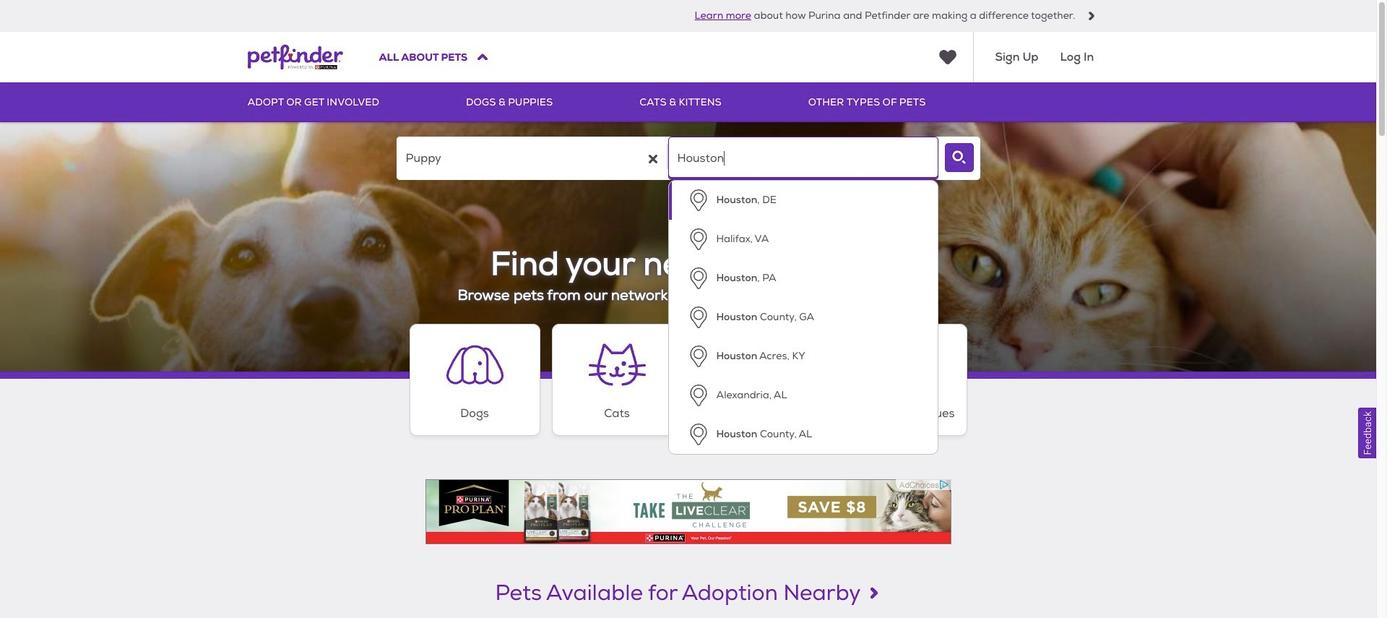 Task type: describe. For each thing, give the bounding box(es) containing it.
location search suggestions list box
[[668, 180, 939, 455]]

primary element
[[248, 82, 1129, 122]]

9c2b2 image
[[1088, 12, 1096, 20]]



Task type: locate. For each thing, give the bounding box(es) containing it.
petfinder logo image
[[248, 32, 343, 82]]

Enter City, State, or ZIP text field
[[668, 137, 939, 180]]

advertisement element
[[425, 479, 952, 544]]

Search Terrier, Kitten, etc. text field
[[396, 137, 667, 180]]



Task type: vqa. For each thing, say whether or not it's contained in the screenshot.
"Primary" element
yes



